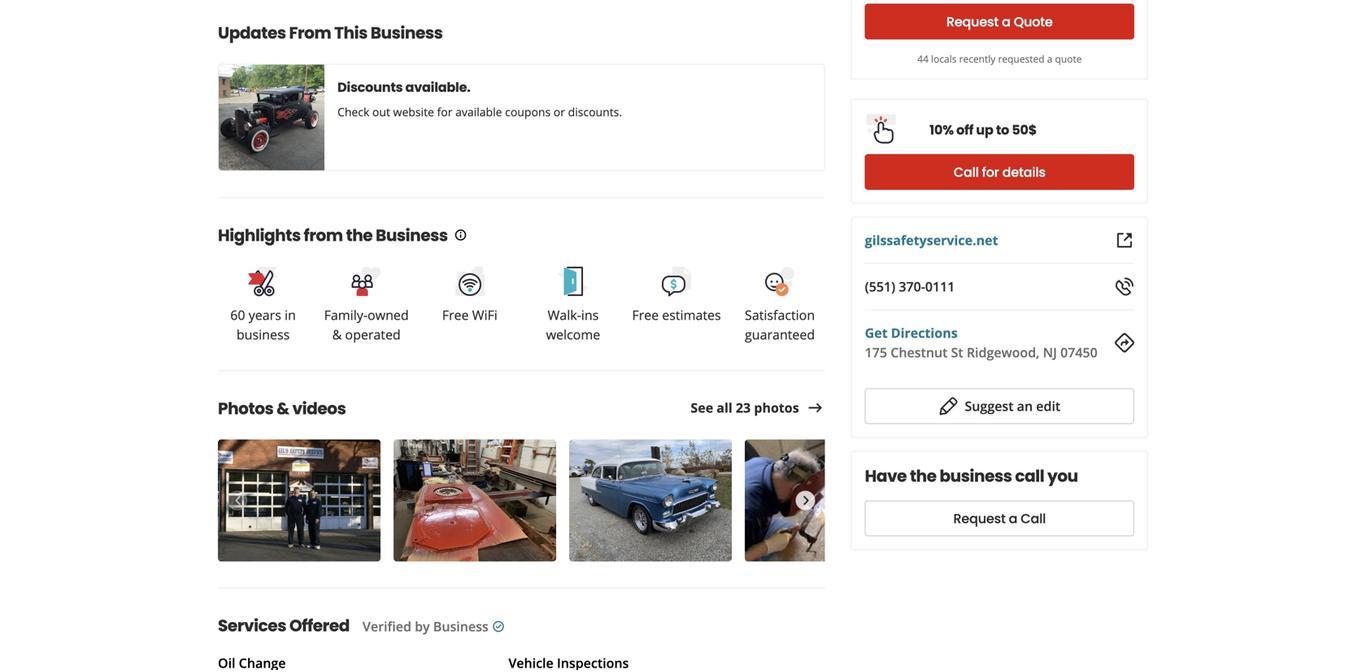 Task type: vqa. For each thing, say whether or not it's contained in the screenshot.
a associated with Call
yes



Task type: locate. For each thing, give the bounding box(es) containing it.
request down "have the business call you"
[[954, 510, 1006, 528]]

1 horizontal spatial business
[[940, 465, 1012, 488]]

suggest
[[965, 397, 1014, 415]]

0 horizontal spatial call
[[954, 163, 979, 181]]

1 vertical spatial for
[[982, 163, 999, 181]]

0 horizontal spatial business
[[237, 326, 290, 343]]

edit
[[1036, 397, 1061, 415]]

1 vertical spatial call
[[1021, 510, 1046, 528]]

0 vertical spatial a
[[1002, 13, 1011, 31]]

the right from
[[346, 224, 373, 247]]

from
[[304, 224, 343, 247]]

2 vertical spatial business
[[433, 618, 489, 635]]

discounts available. check out website for available coupons or discounts.
[[338, 78, 622, 120]]

business inside 60 years in business
[[237, 326, 290, 343]]

60
[[230, 306, 245, 324]]

07450
[[1061, 344, 1098, 361]]

(551)
[[865, 278, 896, 295]]

0 horizontal spatial the
[[346, 224, 373, 247]]

off
[[957, 121, 974, 139]]

services offered
[[218, 615, 350, 637]]

0 vertical spatial call
[[954, 163, 979, 181]]

satisfaction
[[745, 306, 815, 324]]

24 external link v2 image
[[1115, 231, 1135, 250]]

call inside request a call button
[[1021, 510, 1046, 528]]

business inside "services offered" element
[[433, 618, 489, 635]]

1 free from the left
[[442, 306, 469, 324]]

for
[[437, 104, 453, 120], [982, 163, 999, 181]]

photos & videos element
[[192, 371, 908, 565]]

request a quote button
[[865, 4, 1135, 39]]

see all 23 photos link
[[691, 398, 825, 418]]

request a call button
[[865, 501, 1135, 536]]

estimates
[[662, 306, 721, 324]]

call down off
[[954, 163, 979, 181]]

see all 23 photos
[[691, 399, 799, 417]]

2 vertical spatial a
[[1009, 510, 1018, 528]]

highlights
[[218, 224, 301, 247]]

10% off up to 50$
[[930, 121, 1037, 139]]

request up recently
[[947, 13, 999, 31]]

0 vertical spatial request
[[947, 13, 999, 31]]

50$
[[1012, 121, 1037, 139]]

& left videos
[[277, 397, 289, 420]]

an
[[1017, 397, 1033, 415]]

out
[[372, 104, 390, 120]]

60 years in business
[[230, 306, 296, 343]]

0 vertical spatial business
[[237, 326, 290, 343]]

call down call
[[1021, 510, 1046, 528]]

a
[[1002, 13, 1011, 31], [1047, 52, 1053, 65], [1009, 510, 1018, 528]]

guaranteed
[[745, 326, 815, 343]]

quote
[[1014, 13, 1053, 31]]

0 horizontal spatial for
[[437, 104, 453, 120]]

& down family- at the top
[[332, 326, 342, 343]]

info icon image
[[454, 228, 467, 242], [454, 228, 467, 242]]

all
[[717, 399, 733, 417]]

24 directions v2 image
[[1115, 333, 1135, 353]]

see
[[691, 399, 713, 417]]

for inside discounts available. check out website for available coupons or discounts.
[[437, 104, 453, 120]]

a for quote
[[1002, 13, 1011, 31]]

0 vertical spatial business
[[371, 22, 443, 44]]

0 vertical spatial for
[[437, 104, 453, 120]]

1 horizontal spatial free
[[632, 306, 659, 324]]

0 vertical spatial the
[[346, 224, 373, 247]]

walk_ins_welcome image
[[557, 265, 590, 298]]

1 vertical spatial &
[[277, 397, 289, 420]]

check
[[338, 104, 370, 120]]

free_wifi image
[[454, 265, 486, 298]]

nj
[[1043, 344, 1057, 361]]

1 vertical spatial the
[[910, 465, 937, 488]]

locals
[[931, 52, 957, 65]]

business
[[371, 22, 443, 44], [376, 224, 448, 247], [433, 618, 489, 635]]

1 horizontal spatial for
[[982, 163, 999, 181]]

business left 16 checkmark badged v2 icon at the left bottom
[[433, 618, 489, 635]]

request for request a call
[[954, 510, 1006, 528]]

for left details
[[982, 163, 999, 181]]

business for highlights from the business
[[376, 224, 448, 247]]

1 vertical spatial business
[[940, 465, 1012, 488]]

&
[[332, 326, 342, 343], [277, 397, 289, 420]]

discounts
[[338, 78, 403, 96]]

business up family_owned_operated icon
[[376, 224, 448, 247]]

requested
[[998, 52, 1045, 65]]

ins
[[581, 306, 599, 324]]

business down years
[[237, 326, 290, 343]]

business right the this
[[371, 22, 443, 44]]

1 vertical spatial request
[[954, 510, 1006, 528]]

0 horizontal spatial free
[[442, 306, 469, 324]]

1 horizontal spatial &
[[332, 326, 342, 343]]

free left the wifi
[[442, 306, 469, 324]]

business for updates from this business
[[371, 22, 443, 44]]

have the business call you
[[865, 465, 1078, 488]]

1 vertical spatial business
[[376, 224, 448, 247]]

free
[[442, 306, 469, 324], [632, 306, 659, 324]]

2 free from the left
[[632, 306, 659, 324]]

free left estimates
[[632, 306, 659, 324]]

request
[[947, 13, 999, 31], [954, 510, 1006, 528]]

the
[[346, 224, 373, 247], [910, 465, 937, 488]]

business up request a call button
[[940, 465, 1012, 488]]

website
[[393, 104, 434, 120]]

0 vertical spatial &
[[332, 326, 342, 343]]

call
[[1015, 465, 1045, 488]]

photo of gil's safety service - ridgewood, nj, us. no matter what your auto repair problem may be, these two guy's will get the job for you as quickly as possible!! image
[[218, 440, 381, 562]]

have
[[865, 465, 907, 488]]

suggest an edit button
[[865, 388, 1135, 424]]

for down available.
[[437, 104, 453, 120]]

1 horizontal spatial call
[[1021, 510, 1046, 528]]

call for details button
[[865, 154, 1135, 190]]

highlights from the business
[[218, 224, 448, 247]]

call
[[954, 163, 979, 181], [1021, 510, 1046, 528]]

request a quote
[[947, 13, 1053, 31]]

the right have
[[910, 465, 937, 488]]



Task type: describe. For each thing, give the bounding box(es) containing it.
free estimates
[[632, 306, 721, 324]]

in
[[285, 306, 296, 324]]

family-owned & operated
[[324, 306, 409, 343]]

details
[[1003, 163, 1046, 181]]

services offered element
[[192, 588, 825, 670]]

23
[[736, 399, 751, 417]]

next image
[[797, 491, 815, 510]]

24 pencil v2 image
[[939, 397, 959, 416]]

quote
[[1055, 52, 1082, 65]]

by
[[415, 618, 430, 635]]

welcome
[[546, 326, 600, 343]]

get directions link
[[865, 324, 958, 342]]

44
[[918, 52, 929, 65]]

for inside call for details button
[[982, 163, 999, 181]]

0111
[[926, 278, 955, 295]]

from
[[289, 22, 331, 44]]

satisfaction guaranteed
[[745, 306, 815, 343]]

request a call
[[954, 510, 1046, 528]]

updates from this business element
[[192, 0, 825, 171]]

family_owned_operated image
[[350, 265, 383, 298]]

photo of gil's safety service - ridgewood, nj, us. wheel alignment on older vehicles are so cool! image
[[569, 440, 732, 562]]

or
[[554, 104, 565, 120]]

coupons
[[505, 104, 551, 120]]

services
[[218, 615, 286, 637]]

request for request a quote
[[947, 13, 999, 31]]

st
[[951, 344, 964, 361]]

175
[[865, 344, 887, 361]]

years
[[249, 306, 281, 324]]

ridgewood,
[[967, 344, 1040, 361]]

370-
[[899, 278, 926, 295]]

offered
[[289, 615, 350, 637]]

photos
[[218, 397, 274, 420]]

get
[[865, 324, 888, 342]]

free_estimates image
[[660, 265, 693, 298]]

discounts.
[[568, 104, 622, 120]]

updates from this business
[[218, 22, 443, 44]]

updates
[[218, 22, 286, 44]]

you
[[1048, 465, 1078, 488]]

photos
[[754, 399, 799, 417]]

recently
[[959, 52, 996, 65]]

44 locals recently requested a quote
[[918, 52, 1082, 65]]

chestnut
[[891, 344, 948, 361]]

1 horizontal spatial the
[[910, 465, 937, 488]]

(551) 370-0111
[[865, 278, 955, 295]]

0 horizontal spatial &
[[277, 397, 289, 420]]

available.
[[406, 78, 471, 96]]

previous image
[[228, 491, 246, 510]]

16 checkmark badged v2 image
[[492, 620, 505, 633]]

verified by business
[[363, 618, 489, 635]]

walk-
[[548, 306, 581, 324]]

years_in_business image
[[247, 265, 279, 298]]

this
[[334, 22, 368, 44]]

suggest an edit
[[965, 397, 1061, 415]]

a for call
[[1009, 510, 1018, 528]]

call for details
[[954, 163, 1046, 181]]

& inside family-owned & operated
[[332, 326, 342, 343]]

gilssafetyservice.net link
[[865, 231, 998, 249]]

to
[[996, 121, 1010, 139]]

family-
[[324, 306, 368, 324]]

videos
[[292, 397, 346, 420]]

available
[[456, 104, 502, 120]]

operated
[[345, 326, 401, 343]]

10%
[[930, 121, 954, 139]]

directions
[[891, 324, 958, 342]]

free wifi
[[442, 306, 498, 324]]

call inside call for details button
[[954, 163, 979, 181]]

24 phone v2 image
[[1115, 277, 1135, 296]]

up
[[976, 121, 994, 139]]

1 vertical spatial a
[[1047, 52, 1053, 65]]

photo of gil's safety service - ridgewood, nj, us. keeping the turning plates for our alignment machine clean helps for straight steering wheels! image
[[394, 440, 556, 562]]

24 arrow right v2 image
[[806, 398, 825, 418]]

photos & videos
[[218, 397, 346, 420]]

verified
[[363, 618, 412, 635]]

wifi
[[472, 306, 498, 324]]

free for free wifi
[[442, 306, 469, 324]]

get directions 175 chestnut st ridgewood, nj 07450
[[865, 324, 1098, 361]]

owned
[[368, 306, 409, 324]]

gilssafetyservice.net
[[865, 231, 998, 249]]

free for free estimates
[[632, 306, 659, 324]]

walk-ins welcome
[[546, 306, 600, 343]]

satisfaction_guaranteed image
[[764, 265, 796, 298]]

discounts available. image
[[219, 65, 325, 170]]



